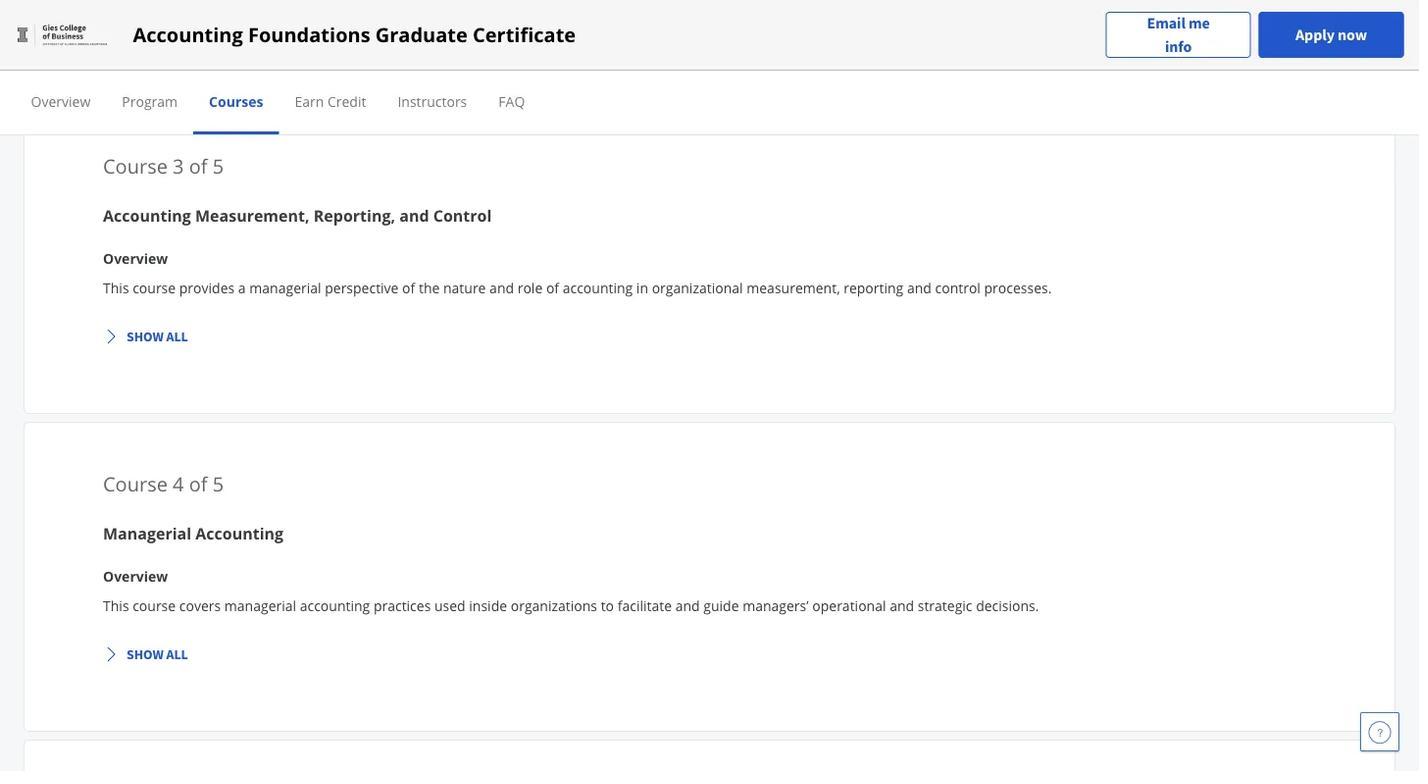 Task type: vqa. For each thing, say whether or not it's contained in the screenshot.
1st Course from the bottom
yes



Task type: describe. For each thing, give the bounding box(es) containing it.
this course covers managerial accounting practices used inside organizations to facilitate and guide managers' operational and strategic decisions.
[[103, 596, 1039, 615]]

university of illinois gies college of business image
[[15, 19, 109, 51]]

courses link
[[209, 92, 263, 110]]

1 vertical spatial managerial
[[224, 596, 296, 615]]

4
[[173, 470, 184, 497]]

of right 3
[[189, 152, 208, 179]]

show for 4
[[127, 645, 164, 663]]

operational
[[812, 596, 886, 615]]

of right role
[[546, 278, 559, 297]]

and left strategic
[[890, 596, 914, 615]]

email
[[1147, 13, 1186, 33]]

faq
[[499, 92, 525, 110]]

inside
[[469, 596, 507, 615]]

used
[[435, 596, 466, 615]]

apply
[[1296, 25, 1335, 45]]

credit
[[328, 92, 366, 110]]

show all for 4
[[127, 645, 188, 663]]

strategic
[[918, 596, 973, 615]]

certificate
[[473, 21, 576, 48]]

5 for course 4 of 5
[[213, 470, 224, 497]]

decisions.
[[976, 596, 1039, 615]]

course for course 4 of 5
[[103, 470, 168, 497]]

practices
[[374, 596, 431, 615]]

overview for course 3 of 5
[[103, 249, 168, 267]]

accounting for accounting measurement, reporting, and control
[[103, 205, 191, 226]]

overview inside the 'certificate menu' element
[[31, 92, 91, 110]]

faq link
[[499, 92, 525, 110]]

accounting measurement, reporting, and control
[[103, 205, 492, 226]]

show all for 3
[[127, 328, 188, 345]]

measurement,
[[747, 278, 840, 297]]

this for course 4 of 5
[[103, 596, 129, 615]]

a
[[238, 278, 246, 297]]

accounting foundations graduate certificate
[[133, 21, 576, 48]]

this course provides a managerial perspective of the nature and role of accounting in organizational measurement, reporting and control processes.
[[103, 278, 1052, 297]]

all for 3
[[166, 328, 188, 345]]

provides
[[179, 278, 235, 297]]

0 vertical spatial managerial
[[249, 278, 321, 297]]

measurement,
[[195, 205, 310, 226]]

facilitate
[[618, 596, 672, 615]]

5 for course 3 of 5
[[213, 152, 224, 179]]

email me info
[[1147, 13, 1210, 56]]

perspective
[[325, 278, 399, 297]]

overview for course 4 of 5
[[103, 567, 168, 585]]

instructors link
[[398, 92, 467, 110]]

graduate
[[376, 21, 468, 48]]

accounting for accounting foundations graduate certificate
[[133, 21, 243, 48]]

control
[[433, 205, 492, 226]]

earn
[[295, 92, 324, 110]]

reporting,
[[314, 205, 395, 226]]

1 horizontal spatial accounting
[[563, 278, 633, 297]]



Task type: locate. For each thing, give the bounding box(es) containing it.
1 vertical spatial 5
[[213, 470, 224, 497]]

2 course from the top
[[103, 470, 168, 497]]

earn credit
[[295, 92, 366, 110]]

course 3 of 5
[[103, 152, 224, 179]]

this for course 3 of 5
[[103, 278, 129, 297]]

1 vertical spatial show
[[127, 645, 164, 663]]

reporting
[[844, 278, 904, 297]]

5
[[213, 152, 224, 179], [213, 470, 224, 497]]

overview down managerial
[[103, 567, 168, 585]]

accounting left in
[[563, 278, 633, 297]]

managers'
[[743, 596, 809, 615]]

2 show all from the top
[[127, 645, 188, 663]]

managerial
[[249, 278, 321, 297], [224, 596, 296, 615]]

show all
[[127, 328, 188, 345], [127, 645, 188, 663]]

2 show from the top
[[127, 645, 164, 663]]

1 vertical spatial all
[[166, 645, 188, 663]]

apply now
[[1296, 25, 1368, 45]]

covers
[[179, 596, 221, 615]]

overview down university of illinois gies college of business image
[[31, 92, 91, 110]]

1 vertical spatial show all
[[127, 645, 188, 663]]

earn credit link
[[295, 92, 366, 110]]

of
[[189, 152, 208, 179], [402, 278, 415, 297], [546, 278, 559, 297], [189, 470, 208, 497]]

of left the
[[402, 278, 415, 297]]

apply now button
[[1259, 12, 1404, 58]]

1 vertical spatial show all button
[[95, 637, 196, 672]]

2 5 from the top
[[213, 470, 224, 497]]

in
[[637, 278, 648, 297]]

course
[[103, 152, 168, 179], [103, 470, 168, 497]]

this
[[103, 278, 129, 297], [103, 596, 129, 615]]

course 4 of 5
[[103, 470, 224, 497]]

all down provides
[[166, 328, 188, 345]]

1 5 from the top
[[213, 152, 224, 179]]

1 vertical spatial course
[[133, 596, 176, 615]]

5 right 4
[[213, 470, 224, 497]]

managerial accounting
[[103, 523, 284, 544]]

0 vertical spatial show all
[[127, 328, 188, 345]]

overview link
[[31, 92, 91, 110]]

0 vertical spatial 5
[[213, 152, 224, 179]]

0 vertical spatial accounting
[[133, 21, 243, 48]]

1 vertical spatial course
[[103, 470, 168, 497]]

1 vertical spatial accounting
[[300, 596, 370, 615]]

role
[[518, 278, 543, 297]]

accounting up program
[[133, 21, 243, 48]]

me
[[1189, 13, 1210, 33]]

processes.
[[984, 278, 1052, 297]]

1 vertical spatial overview
[[103, 249, 168, 267]]

0 vertical spatial this
[[103, 278, 129, 297]]

show all button for 4
[[95, 637, 196, 672]]

organizational
[[652, 278, 743, 297]]

2 vertical spatial overview
[[103, 567, 168, 585]]

this left provides
[[103, 278, 129, 297]]

5 right 3
[[213, 152, 224, 179]]

to
[[601, 596, 614, 615]]

course
[[133, 278, 176, 297], [133, 596, 176, 615]]

show all button for 3
[[95, 319, 196, 354]]

certificate menu element
[[15, 71, 1404, 134]]

and left role
[[490, 278, 514, 297]]

course for 3
[[133, 278, 176, 297]]

0 vertical spatial show all button
[[95, 319, 196, 354]]

1 this from the top
[[103, 278, 129, 297]]

0 vertical spatial show
[[127, 328, 164, 345]]

of right 4
[[189, 470, 208, 497]]

managerial
[[103, 523, 191, 544]]

now
[[1338, 25, 1368, 45]]

accounting up covers
[[195, 523, 284, 544]]

the
[[419, 278, 440, 297]]

program link
[[122, 92, 178, 110]]

0 vertical spatial all
[[166, 328, 188, 345]]

info
[[1165, 37, 1192, 56]]

course left covers
[[133, 596, 176, 615]]

accounting
[[133, 21, 243, 48], [103, 205, 191, 226], [195, 523, 284, 544]]

show all button down provides
[[95, 319, 196, 354]]

foundations
[[248, 21, 370, 48]]

show for 3
[[127, 328, 164, 345]]

this down managerial
[[103, 596, 129, 615]]

and left control
[[907, 278, 932, 297]]

course left 4
[[103, 470, 168, 497]]

1 vertical spatial accounting
[[103, 205, 191, 226]]

1 all from the top
[[166, 328, 188, 345]]

2 this from the top
[[103, 596, 129, 615]]

course for course 3 of 5
[[103, 152, 168, 179]]

0 vertical spatial overview
[[31, 92, 91, 110]]

1 course from the top
[[103, 152, 168, 179]]

0 vertical spatial course
[[103, 152, 168, 179]]

all
[[166, 328, 188, 345], [166, 645, 188, 663]]

1 show all from the top
[[127, 328, 188, 345]]

managerial right covers
[[224, 596, 296, 615]]

0 horizontal spatial accounting
[[300, 596, 370, 615]]

show all button down covers
[[95, 637, 196, 672]]

course left 3
[[103, 152, 168, 179]]

2 vertical spatial accounting
[[195, 523, 284, 544]]

accounting
[[563, 278, 633, 297], [300, 596, 370, 615]]

and left control at the left top of page
[[400, 205, 429, 226]]

0 vertical spatial course
[[133, 278, 176, 297]]

overview
[[31, 92, 91, 110], [103, 249, 168, 267], [103, 567, 168, 585]]

2 show all button from the top
[[95, 637, 196, 672]]

help center image
[[1368, 720, 1392, 744]]

and left guide
[[676, 596, 700, 615]]

course for 4
[[133, 596, 176, 615]]

3
[[173, 152, 184, 179]]

all for 4
[[166, 645, 188, 663]]

show all down provides
[[127, 328, 188, 345]]

accounting left 'practices'
[[300, 596, 370, 615]]

organizations
[[511, 596, 597, 615]]

1 course from the top
[[133, 278, 176, 297]]

nature
[[443, 278, 486, 297]]

course left provides
[[133, 278, 176, 297]]

1 show all button from the top
[[95, 319, 196, 354]]

and
[[400, 205, 429, 226], [490, 278, 514, 297], [907, 278, 932, 297], [676, 596, 700, 615], [890, 596, 914, 615]]

0 vertical spatial accounting
[[563, 278, 633, 297]]

overview down course 3 of 5
[[103, 249, 168, 267]]

show all button
[[95, 319, 196, 354], [95, 637, 196, 672]]

1 show from the top
[[127, 328, 164, 345]]

control
[[935, 278, 981, 297]]

email me info button
[[1106, 11, 1251, 58]]

program
[[122, 92, 178, 110]]

all down covers
[[166, 645, 188, 663]]

instructors
[[398, 92, 467, 110]]

show
[[127, 328, 164, 345], [127, 645, 164, 663]]

accounting down course 3 of 5
[[103, 205, 191, 226]]

guide
[[704, 596, 739, 615]]

managerial right a
[[249, 278, 321, 297]]

1 vertical spatial this
[[103, 596, 129, 615]]

2 course from the top
[[133, 596, 176, 615]]

courses
[[209, 92, 263, 110]]

show all down covers
[[127, 645, 188, 663]]

2 all from the top
[[166, 645, 188, 663]]



